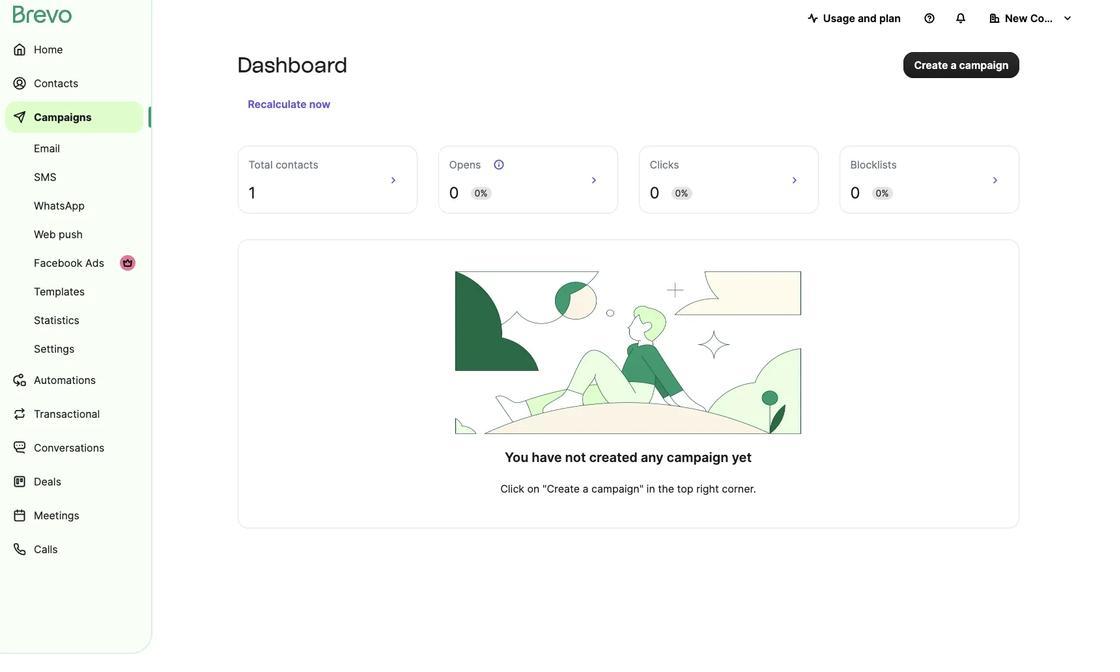 Task type: vqa. For each thing, say whether or not it's contained in the screenshot.
NEW COMPANY button on the top right of the page
yes



Task type: locate. For each thing, give the bounding box(es) containing it.
0 horizontal spatial 0%
[[475, 188, 488, 199]]

1 vertical spatial campaign
[[667, 450, 729, 466]]

left___rvooi image
[[123, 258, 133, 268]]

company
[[1031, 12, 1079, 25]]

clicks
[[650, 158, 679, 171]]

settings
[[34, 343, 75, 356]]

web
[[34, 228, 56, 241]]

campaign
[[960, 59, 1009, 72], [667, 450, 729, 466]]

opens
[[449, 158, 481, 171]]

1 vertical spatial a
[[583, 483, 589, 496]]

campaigns link
[[5, 102, 143, 133]]

2 horizontal spatial 0%
[[876, 188, 889, 199]]

a
[[951, 59, 957, 72], [583, 483, 589, 496]]

now
[[309, 98, 331, 111]]

calls link
[[5, 534, 143, 566]]

facebook ads
[[34, 257, 104, 270]]

a right "create
[[583, 483, 589, 496]]

facebook
[[34, 257, 82, 270]]

on
[[527, 483, 540, 496]]

recalculate now button
[[243, 94, 336, 115]]

automations link
[[5, 365, 143, 396]]

0 for clicks
[[650, 184, 660, 203]]

campaign right create
[[960, 59, 1009, 72]]

right
[[697, 483, 719, 496]]

1 horizontal spatial 0%
[[675, 188, 689, 199]]

push
[[59, 228, 83, 241]]

statistics link
[[5, 308, 143, 334]]

not
[[565, 450, 586, 466]]

2 0 from the left
[[650, 184, 660, 203]]

0 vertical spatial campaign
[[960, 59, 1009, 72]]

1 horizontal spatial 0
[[650, 184, 660, 203]]

automations
[[34, 374, 96, 387]]

0 down opens
[[449, 184, 459, 203]]

click
[[501, 483, 525, 496]]

a inside "button"
[[951, 59, 957, 72]]

home
[[34, 43, 63, 56]]

usage and plan button
[[797, 5, 912, 31]]

3 0 from the left
[[851, 184, 860, 203]]

0
[[449, 184, 459, 203], [650, 184, 660, 203], [851, 184, 860, 203]]

new
[[1005, 12, 1028, 25]]

2 horizontal spatial 0
[[851, 184, 860, 203]]

contacts
[[34, 77, 78, 90]]

0 vertical spatial a
[[951, 59, 957, 72]]

1 horizontal spatial campaign
[[960, 59, 1009, 72]]

deals link
[[5, 467, 143, 498]]

create a campaign button
[[904, 52, 1019, 78]]

blocklists
[[851, 158, 897, 171]]

ads
[[85, 257, 104, 270]]

3 0% from the left
[[876, 188, 889, 199]]

2 0% from the left
[[675, 188, 689, 199]]

whatsapp link
[[5, 193, 143, 219]]

0% for blocklists
[[876, 188, 889, 199]]

sms
[[34, 171, 56, 184]]

0 for blocklists
[[851, 184, 860, 203]]

campaign"
[[592, 483, 644, 496]]

campaigns
[[34, 111, 92, 124]]

contacts
[[276, 158, 319, 171]]

total contacts
[[249, 158, 319, 171]]

have
[[532, 450, 562, 466]]

0 down the clicks at the right
[[650, 184, 660, 203]]

campaign up right
[[667, 450, 729, 466]]

whatsapp
[[34, 199, 85, 212]]

any
[[641, 450, 664, 466]]

0% down the clicks at the right
[[675, 188, 689, 199]]

sms link
[[5, 164, 143, 190]]

1 horizontal spatial a
[[951, 59, 957, 72]]

new company button
[[979, 5, 1084, 31]]

0%
[[475, 188, 488, 199], [675, 188, 689, 199], [876, 188, 889, 199]]

0% down opens
[[475, 188, 488, 199]]

click on "create a campaign" in the top right corner.
[[501, 483, 756, 496]]

email link
[[5, 136, 143, 162]]

conversations link
[[5, 433, 143, 464]]

0% down blocklists
[[876, 188, 889, 199]]

a right create
[[951, 59, 957, 72]]

0 down blocklists
[[851, 184, 860, 203]]

0 horizontal spatial 0
[[449, 184, 459, 203]]



Task type: describe. For each thing, give the bounding box(es) containing it.
templates link
[[5, 279, 143, 305]]

create a campaign
[[914, 59, 1009, 72]]

top
[[677, 483, 694, 496]]

deals
[[34, 476, 61, 489]]

1 0 from the left
[[449, 184, 459, 203]]

transactional
[[34, 408, 100, 421]]

the
[[658, 483, 674, 496]]

home link
[[5, 34, 143, 65]]

calls
[[34, 543, 58, 556]]

transactional link
[[5, 399, 143, 430]]

0 horizontal spatial campaign
[[667, 450, 729, 466]]

yet
[[732, 450, 752, 466]]

in
[[647, 483, 655, 496]]

contacts link
[[5, 68, 143, 99]]

statistics
[[34, 314, 79, 327]]

created
[[589, 450, 638, 466]]

0 horizontal spatial a
[[583, 483, 589, 496]]

recalculate
[[248, 98, 307, 111]]

settings link
[[5, 336, 143, 362]]

dashboard
[[238, 53, 348, 78]]

usage
[[823, 12, 856, 25]]

1
[[249, 184, 256, 203]]

campaign inside "button"
[[960, 59, 1009, 72]]

new company
[[1005, 12, 1079, 25]]

facebook ads link
[[5, 250, 143, 276]]

templates
[[34, 285, 85, 298]]

you have not created any campaign yet
[[505, 450, 752, 466]]

recalculate now
[[248, 98, 331, 111]]

and
[[858, 12, 877, 25]]

create
[[914, 59, 948, 72]]

web push link
[[5, 222, 143, 248]]

usage and plan
[[823, 12, 901, 25]]

email
[[34, 142, 60, 155]]

total
[[249, 158, 273, 171]]

1 0% from the left
[[475, 188, 488, 199]]

you
[[505, 450, 529, 466]]

meetings
[[34, 510, 79, 523]]

meetings link
[[5, 500, 143, 532]]

plan
[[880, 12, 901, 25]]

"create
[[543, 483, 580, 496]]

conversations
[[34, 442, 105, 455]]

web push
[[34, 228, 83, 241]]

corner.
[[722, 483, 756, 496]]

0% for clicks
[[675, 188, 689, 199]]



